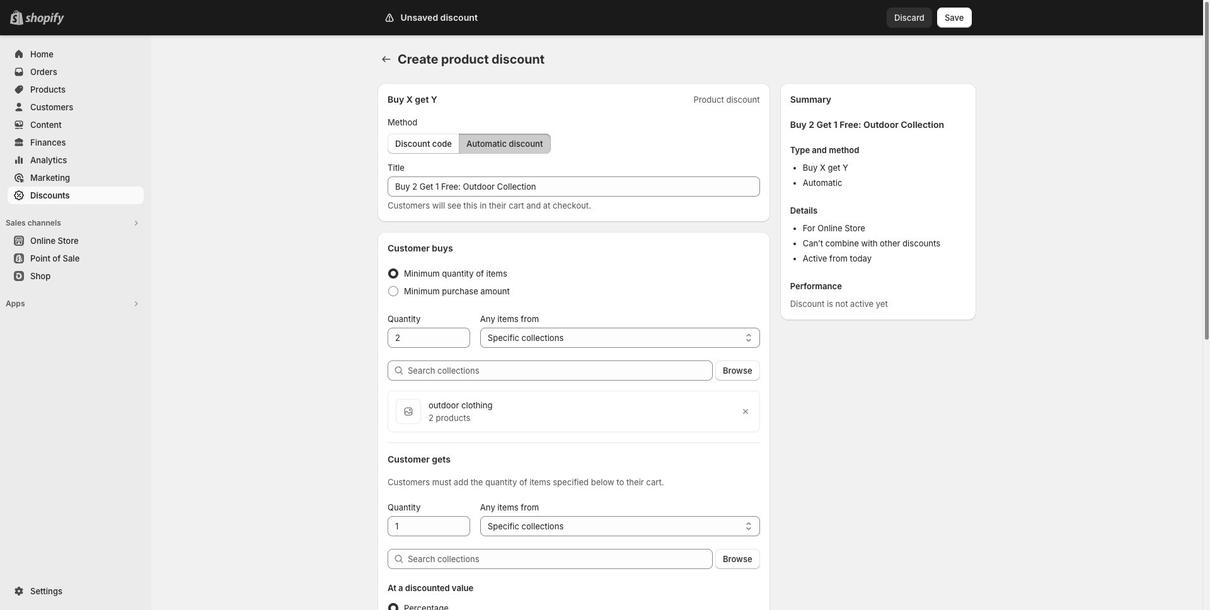 Task type: vqa. For each thing, say whether or not it's contained in the screenshot.
topmost cell
no



Task type: describe. For each thing, give the bounding box(es) containing it.
shopify image
[[25, 13, 64, 25]]

2 search collections text field from the top
[[408, 549, 713, 569]]



Task type: locate. For each thing, give the bounding box(es) containing it.
Search collections text field
[[408, 360, 713, 381], [408, 549, 713, 569]]

1 vertical spatial search collections text field
[[408, 549, 713, 569]]

None text field
[[388, 176, 760, 197], [388, 328, 470, 348], [388, 516, 470, 536], [388, 176, 760, 197], [388, 328, 470, 348], [388, 516, 470, 536]]

0 vertical spatial search collections text field
[[408, 360, 713, 381]]

1 search collections text field from the top
[[408, 360, 713, 381]]



